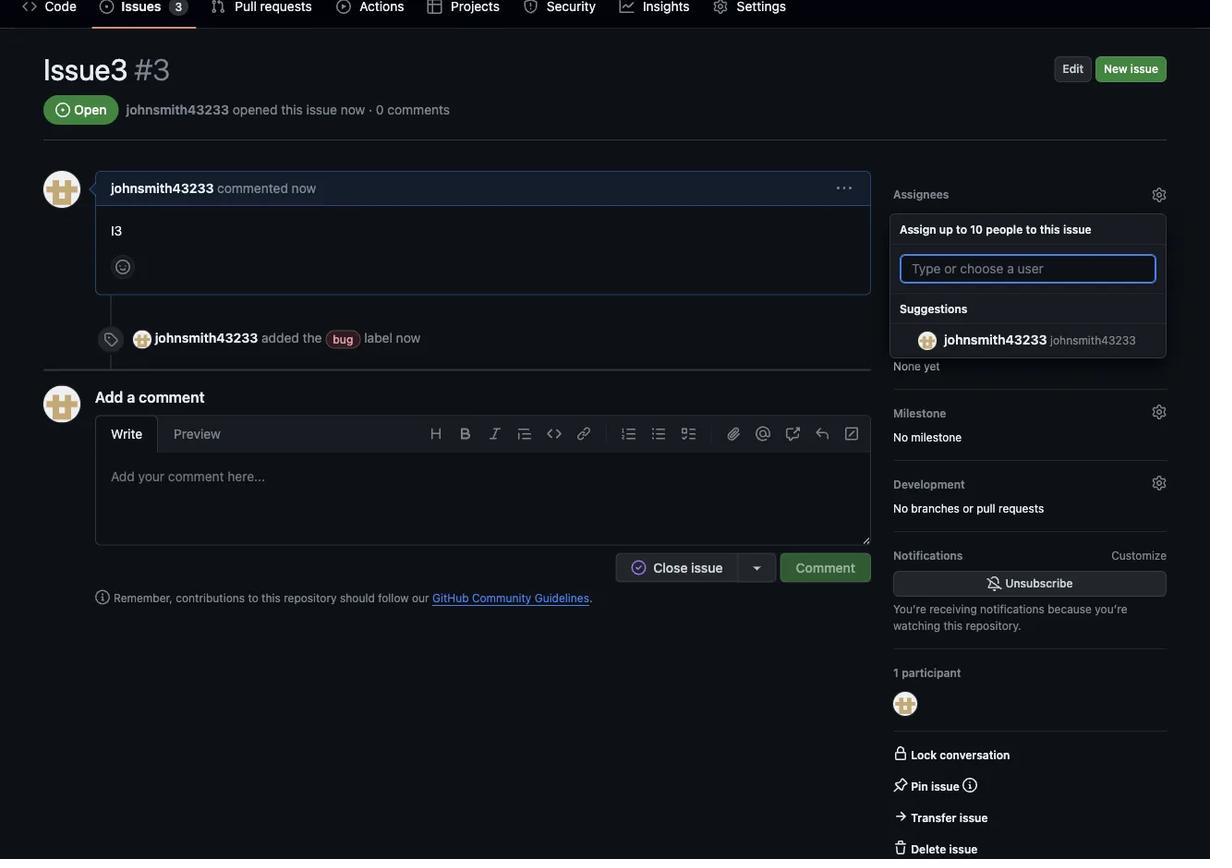 Task type: vqa. For each thing, say whether or not it's contained in the screenshot.
the bottommost NOW
yes



Task type: locate. For each thing, give the bounding box(es) containing it.
delete issue button
[[894, 841, 978, 858]]

1 no from the top
[[894, 212, 909, 225]]

no inside select milestones 'element'
[[894, 431, 909, 444]]

new
[[1105, 62, 1128, 75]]

0 vertical spatial code image
[[22, 0, 37, 14]]

transfer
[[912, 812, 957, 825]]

3 link
[[92, 0, 196, 20]]

suggestions
[[900, 302, 968, 315]]

1 vertical spatial now
[[292, 181, 316, 196]]

conversation
[[940, 749, 1011, 762]]

no one— assign yourself
[[894, 212, 1020, 225]]

issue for delete issue
[[950, 843, 978, 856]]

this right opened in the top of the page
[[281, 102, 303, 117]]

3 no from the top
[[894, 502, 909, 515]]

delete issue
[[912, 843, 978, 856]]

johnsmith43233 link up i3
[[111, 181, 214, 196]]

@johnsmith43233 image down open
[[43, 171, 80, 208]]

johnsmith43233 inside johnsmith43233 johnsmith43233
[[1051, 334, 1137, 347]]

issue inside the close issue button
[[692, 560, 723, 575]]

close issue button
[[616, 553, 738, 583]]

1 horizontal spatial to
[[957, 223, 968, 236]]

close
[[654, 560, 688, 575]]

gear image inside labels popup button
[[1153, 257, 1168, 272]]

now link right the label at the top left of page
[[396, 330, 421, 346]]

because
[[1048, 603, 1093, 616]]

issue for new issue
[[1131, 62, 1159, 75]]

no left branches
[[894, 502, 909, 515]]

notifications
[[981, 603, 1045, 616]]

  text field
[[96, 452, 871, 545]]

milestone button
[[894, 401, 1168, 425]]

code image
[[22, 0, 37, 14], [547, 427, 562, 441]]

0 horizontal spatial bug
[[333, 333, 354, 346]]

no inside 'select assignees' element
[[894, 212, 909, 225]]

1 vertical spatial comment
[[168, 469, 224, 484]]

no for no milestone
[[894, 431, 909, 444]]

@johnsmith43233 image down 1
[[894, 692, 918, 716]]

johnsmith43233 johnsmith43233
[[945, 332, 1137, 348]]

issue for transfer issue
[[960, 812, 989, 825]]

this down assignees popup button
[[1041, 223, 1061, 236]]

issue closed image
[[632, 561, 647, 575]]

issue opened image inside 3 link
[[99, 0, 114, 14]]

@johnsmith43233 image
[[43, 171, 80, 208], [133, 330, 152, 349], [894, 692, 918, 716]]

1 horizontal spatial bug link
[[894, 281, 929, 300]]

bug link
[[894, 281, 929, 300], [326, 330, 361, 349]]

to
[[957, 223, 968, 236], [1027, 223, 1038, 236], [248, 592, 259, 605]]

no left the one—
[[894, 212, 909, 225]]

assignees button
[[894, 182, 1168, 206]]

1 horizontal spatial @johnsmith43233 image
[[133, 330, 152, 349]]

1 vertical spatial johnsmith43233 link
[[111, 181, 214, 196]]

1 horizontal spatial bug
[[901, 284, 922, 297]]

1 participant
[[894, 667, 962, 679]]

3
[[175, 0, 182, 13]]

add a comment tab list
[[95, 416, 237, 452]]

no for no branches or pull requests
[[894, 502, 909, 515]]

2 vertical spatial @johnsmith43233 image
[[894, 692, 918, 716]]

select projects element
[[894, 330, 1168, 374]]

1 horizontal spatial code image
[[547, 427, 562, 441]]

johnsmith43233 added   the bug
[[155, 330, 354, 346]]

quote image
[[518, 427, 532, 441]]

this left repository on the bottom left of page
[[262, 592, 281, 605]]

bug right the
[[333, 333, 354, 346]]

  text field inside add a comment element
[[96, 452, 871, 545]]

1 horizontal spatial issue opened image
[[99, 0, 114, 14]]

gear image inside development popup button
[[1153, 476, 1168, 491]]

0 horizontal spatial to
[[248, 592, 259, 605]]

should
[[340, 592, 375, 605]]

1 vertical spatial issue opened image
[[55, 103, 70, 117]]

transfer issue
[[912, 812, 989, 825]]

now left ·
[[341, 102, 365, 117]]

0 vertical spatial johnsmith43233 link
[[126, 102, 229, 117]]

to right people
[[1027, 223, 1038, 236]]

now link
[[292, 181, 316, 196], [396, 330, 421, 346]]

issue right new
[[1131, 62, 1159, 75]]

issue opened image
[[99, 0, 114, 14], [55, 103, 70, 117]]

johnsmith43233 link
[[126, 102, 229, 117], [111, 181, 214, 196], [155, 330, 258, 346]]

0 horizontal spatial code image
[[22, 0, 37, 14]]

0 horizontal spatial now
[[292, 181, 316, 196]]

gear image inside projects popup button
[[1153, 334, 1168, 349]]

1 vertical spatial bug
[[333, 333, 354, 346]]

comment up add a comment tab list
[[139, 388, 205, 406]]

community
[[472, 592, 532, 605]]

1 vertical spatial bug link
[[326, 330, 361, 349]]

gear image for milestone
[[1153, 405, 1168, 420]]

unsubscribe
[[1006, 577, 1074, 590]]

0 vertical spatial issue opened image
[[99, 0, 114, 14]]

opened
[[233, 102, 278, 117]]

2 vertical spatial no
[[894, 502, 909, 515]]

issue left up to 3 issues can be pinned and they will appear publicly at the top of the issues page image
[[932, 780, 960, 793]]

remember,
[[114, 592, 173, 605]]

0
[[376, 102, 384, 117]]

development
[[894, 478, 966, 491]]

1
[[894, 667, 899, 679]]

receiving
[[930, 603, 978, 616]]

2 horizontal spatial to
[[1027, 223, 1038, 236]]

follow
[[378, 592, 409, 605]]

pin issue button
[[894, 778, 960, 795]]

·
[[369, 102, 373, 117]]

issue3
[[43, 52, 128, 87]]

0 vertical spatial now
[[341, 102, 365, 117]]

cross reference image
[[786, 427, 801, 441]]

bug link right the
[[326, 330, 361, 349]]

issue down up to 3 issues can be pinned and they will appear publicly at the top of the issues page element
[[960, 812, 989, 825]]

this inside 'select assignees' element
[[1041, 223, 1061, 236]]

1 vertical spatial code image
[[547, 427, 562, 441]]

add for add your comment here...
[[111, 469, 135, 484]]

issue inside pin issue button
[[932, 780, 960, 793]]

up to 3 issues can be pinned and they will appear publicly at the top of the issues page element
[[963, 778, 978, 793]]

paperclip image
[[727, 427, 741, 441]]

add your comment here...
[[111, 469, 265, 484]]

issue inside transfer issue button
[[960, 812, 989, 825]]

0 horizontal spatial @johnsmith43233 image
[[43, 171, 80, 208]]

the
[[303, 330, 322, 346]]

our
[[412, 592, 429, 605]]

none
[[894, 360, 922, 373]]

to for assign up to 10 people to this issue
[[957, 223, 968, 236]]

preview button
[[158, 416, 237, 452]]

issue inside delete issue button
[[950, 843, 978, 856]]

no
[[894, 212, 909, 225], [894, 431, 909, 444], [894, 502, 909, 515]]

issue down assignees popup button
[[1064, 223, 1092, 236]]

add or remove reactions image
[[116, 260, 130, 275]]

2 no from the top
[[894, 431, 909, 444]]

0 vertical spatial no
[[894, 212, 909, 225]]

johnsmith43233 inside johnsmith43233 added   the bug
[[155, 330, 258, 346]]

bug
[[901, 284, 922, 297], [333, 333, 354, 346]]

commented
[[217, 181, 288, 196]]

i3
[[111, 223, 122, 238]]

add left a
[[95, 388, 123, 406]]

select milestones element
[[894, 401, 1168, 446]]

now right the label at the top left of page
[[396, 330, 421, 346]]

one—
[[912, 212, 941, 225]]

this down the "receiving"
[[944, 619, 963, 632]]

tasklist image
[[681, 427, 696, 441]]

mention image
[[756, 427, 771, 441]]

no for no one— assign yourself
[[894, 212, 909, 225]]

johnsmith43233
[[126, 102, 229, 117], [111, 181, 214, 196], [155, 330, 258, 346], [945, 332, 1048, 348], [1051, 334, 1137, 347]]

notifications
[[894, 549, 964, 562]]

2 horizontal spatial now
[[396, 330, 421, 346]]

0 horizontal spatial now link
[[292, 181, 316, 196]]

comment
[[796, 560, 856, 575]]

now link right commented
[[292, 181, 316, 196]]

issue for pin issue
[[932, 780, 960, 793]]

0 horizontal spatial issue opened image
[[55, 103, 70, 117]]

pin image
[[894, 778, 909, 793]]

add for add a comment
[[95, 388, 123, 406]]

johnsmith43233 for johnsmith43233 opened this issue now · 0 comments
[[126, 102, 229, 117]]

issue opened image up issue3 #3
[[99, 0, 114, 14]]

up to 3 issues can be pinned and they will appear publicly at the top of the issues page image
[[963, 778, 978, 793]]

1 vertical spatial now link
[[396, 330, 421, 346]]

show options image
[[838, 181, 852, 196]]

play image
[[336, 0, 351, 14]]

label
[[364, 330, 393, 346]]

table image
[[428, 0, 443, 14]]

issue3 #3
[[43, 52, 170, 87]]

issue down transfer issue
[[950, 843, 978, 856]]

tag image
[[104, 332, 118, 347]]

gear image inside milestone popup button
[[1153, 405, 1168, 420]]

to left 10
[[957, 223, 968, 236]]

issue opened image left open
[[55, 103, 70, 117]]

bug link down labels
[[894, 281, 929, 300]]

no down milestone on the right top of page
[[894, 431, 909, 444]]

add
[[95, 388, 123, 406], [111, 469, 135, 484]]

list unordered image
[[652, 427, 667, 441]]

comments
[[388, 102, 450, 117]]

comment for your
[[168, 469, 224, 484]]

1 horizontal spatial now
[[341, 102, 365, 117]]

no branches or pull requests
[[894, 502, 1045, 515]]

reply image
[[815, 427, 830, 441]]

to right contributions
[[248, 592, 259, 605]]

comment down preview
[[168, 469, 224, 484]]

link image
[[577, 427, 592, 441]]

arrow right image
[[894, 810, 909, 825]]

now right commented
[[292, 181, 316, 196]]

0 vertical spatial add
[[95, 388, 123, 406]]

gear image
[[714, 0, 729, 14], [1153, 257, 1168, 272], [1153, 334, 1168, 349], [1153, 405, 1168, 420], [1153, 476, 1168, 491]]

add left your
[[111, 469, 135, 484]]

list ordered image
[[622, 427, 637, 441]]

your
[[138, 469, 165, 484]]

johnsmith43233 link left 'added'
[[155, 330, 258, 346]]

issue
[[1131, 62, 1159, 75], [306, 102, 337, 117], [1064, 223, 1092, 236], [692, 560, 723, 575], [932, 780, 960, 793], [960, 812, 989, 825], [950, 843, 978, 856]]

participant
[[902, 667, 962, 679]]

bug down labels
[[901, 284, 922, 297]]

1 vertical spatial no
[[894, 431, 909, 444]]

write
[[111, 427, 143, 442]]

trash image
[[894, 841, 909, 856]]

1 vertical spatial add
[[111, 469, 135, 484]]

johnsmith43233 link down #3
[[126, 102, 229, 117]]

issue inside new issue link
[[1131, 62, 1159, 75]]

@johnsmith43233 image right tag image
[[133, 330, 152, 349]]

0 vertical spatial comment
[[139, 388, 205, 406]]

projects
[[894, 336, 939, 349]]

0 vertical spatial bug
[[901, 284, 922, 297]]

issue right close
[[692, 560, 723, 575]]

no inside the link issues element
[[894, 502, 909, 515]]



Task type: describe. For each thing, give the bounding box(es) containing it.
johnsmith43233 commented now
[[111, 181, 316, 196]]

bold image
[[459, 427, 473, 441]]

pull
[[977, 502, 996, 515]]

or
[[963, 502, 974, 515]]

yourself
[[978, 212, 1020, 225]]

this inside you're receiving notifications because you're watching this repository.
[[944, 619, 963, 632]]

bug inside bug link
[[901, 284, 922, 297]]

0 vertical spatial now link
[[292, 181, 316, 196]]

bell slash image
[[988, 577, 1002, 592]]

assign
[[941, 212, 974, 225]]

issue left ·
[[306, 102, 337, 117]]

gear image for labels
[[1153, 257, 1168, 272]]

to for remember, contributions to this repository should follow     our github community guidelines .
[[248, 592, 259, 605]]

assign up to 10 people to this issue
[[900, 223, 1092, 236]]

italic image
[[488, 427, 503, 441]]

close issue
[[654, 560, 723, 575]]

repository.
[[966, 619, 1022, 632]]

johnsmith43233 link for opened this issue
[[126, 102, 229, 117]]

milestone
[[894, 407, 947, 420]]

johnsmith43233 checkbox item
[[891, 324, 1167, 358]]

labels button
[[894, 253, 1168, 277]]

lock image
[[894, 747, 909, 762]]

new issue
[[1105, 62, 1159, 75]]

assign
[[900, 223, 937, 236]]

up
[[940, 223, 954, 236]]

yet
[[925, 360, 941, 373]]

issue inside 'select assignees' element
[[1064, 223, 1092, 236]]

select assignees element
[[890, 182, 1168, 359]]

you're receiving notifications because you're watching this repository.
[[894, 603, 1128, 632]]

add a comment element
[[95, 386, 872, 583]]

1 vertical spatial @johnsmith43233 image
[[133, 330, 152, 349]]

a
[[127, 388, 135, 406]]

issue for close issue
[[692, 560, 723, 575]]

github
[[433, 592, 469, 605]]

pin issue
[[912, 780, 960, 793]]

open
[[74, 102, 107, 117]]

@johnsmith43233 image
[[43, 386, 80, 423]]

0 vertical spatial bug link
[[894, 281, 929, 300]]

none yet
[[894, 360, 941, 373]]

unsubscribe button
[[894, 571, 1168, 597]]

here...
[[228, 469, 265, 484]]

link issues element
[[894, 472, 1168, 517]]

added
[[262, 330, 299, 346]]

labels
[[894, 259, 930, 272]]

delete
[[912, 843, 947, 856]]

gear image for projects
[[1153, 334, 1168, 349]]

new issue link
[[1096, 56, 1168, 82]]

johnsmith43233 menu
[[891, 245, 1167, 358]]

2 horizontal spatial @johnsmith43233 image
[[894, 692, 918, 716]]

1 horizontal spatial now link
[[396, 330, 421, 346]]

contributions
[[176, 592, 245, 605]]

add a comment
[[95, 388, 205, 406]]

remember, contributions to this repository should follow     our github community guidelines .
[[114, 592, 593, 605]]

diff ignored image
[[845, 427, 860, 441]]

branches
[[912, 502, 960, 515]]

you're
[[894, 603, 927, 616]]

Type or choose a user text field
[[900, 254, 1157, 284]]

lock
[[912, 749, 937, 762]]

johnsmith43233 for johnsmith43233 commented now
[[111, 181, 214, 196]]

info image
[[95, 590, 110, 605]]

gear image for development
[[1153, 476, 1168, 491]]

2 vertical spatial johnsmith43233 link
[[155, 330, 258, 346]]

github community guidelines link
[[433, 592, 590, 605]]

watching
[[894, 619, 941, 632]]

lock conversation
[[912, 749, 1011, 762]]

#3
[[135, 52, 170, 87]]

guidelines
[[535, 592, 590, 605]]

label now
[[364, 330, 421, 346]]

graph image
[[620, 0, 635, 14]]

johnsmith43233 for johnsmith43233 added   the bug
[[155, 330, 258, 346]]

johnsmith43233 link for commented
[[111, 181, 214, 196]]

0 horizontal spatial bug link
[[326, 330, 361, 349]]

milestone
[[912, 431, 962, 444]]

no milestone
[[894, 431, 962, 444]]

comment button
[[781, 553, 872, 583]]

requests
[[999, 502, 1045, 515]]

shield image
[[524, 0, 538, 14]]

lock conversation button
[[894, 747, 1011, 764]]

repository
[[284, 592, 337, 605]]

development button
[[894, 472, 1168, 496]]

transfer issue button
[[894, 810, 989, 826]]

comment for a
[[139, 388, 205, 406]]

customize
[[1112, 549, 1168, 562]]

add or remove reactions element
[[111, 255, 135, 279]]

0 vertical spatial @johnsmith43233 image
[[43, 171, 80, 208]]

write button
[[95, 416, 158, 452]]

10
[[971, 223, 984, 236]]

2 vertical spatial now
[[396, 330, 421, 346]]

gear image
[[1153, 188, 1168, 202]]

preview
[[174, 427, 221, 442]]

projects button
[[894, 330, 1168, 354]]

pin
[[912, 780, 929, 793]]

you're
[[1096, 603, 1128, 616]]

.
[[590, 592, 593, 605]]

bug inside johnsmith43233 added   the bug
[[333, 333, 354, 346]]

assignees
[[894, 188, 950, 201]]

assign yourself button
[[941, 210, 1020, 226]]

people
[[987, 223, 1024, 236]]

johnsmith43233 opened this issue now · 0 comments
[[126, 102, 450, 117]]

heading image
[[429, 427, 444, 441]]

git pull request image
[[211, 0, 226, 14]]

johnsmith43233 for johnsmith43233 johnsmith43233
[[945, 332, 1048, 348]]



